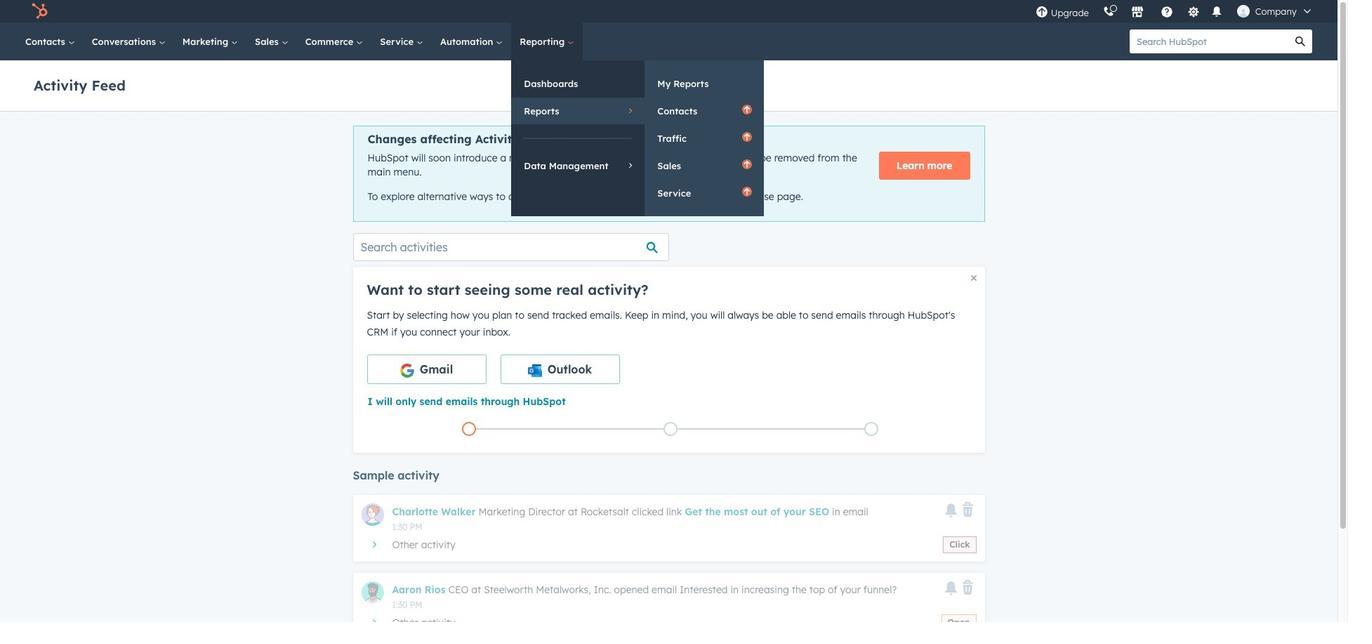 Task type: locate. For each thing, give the bounding box(es) containing it.
onboarding.steps.sendtrackedemailingmail.title image
[[667, 426, 674, 434]]

menu
[[1029, 0, 1321, 22]]

Search activities search field
[[353, 233, 669, 261]]

close image
[[971, 275, 976, 281]]

Search HubSpot search field
[[1130, 29, 1289, 53]]

None checkbox
[[367, 354, 486, 384]]

None checkbox
[[500, 354, 620, 384]]

list
[[368, 419, 972, 439]]

marketplaces image
[[1131, 6, 1144, 19]]



Task type: describe. For each thing, give the bounding box(es) containing it.
reporting menu
[[511, 60, 764, 216]]

jacob simon image
[[1237, 5, 1250, 18]]

onboarding.steps.finalstep.title image
[[868, 426, 875, 434]]



Task type: vqa. For each thing, say whether or not it's contained in the screenshot.
list
yes



